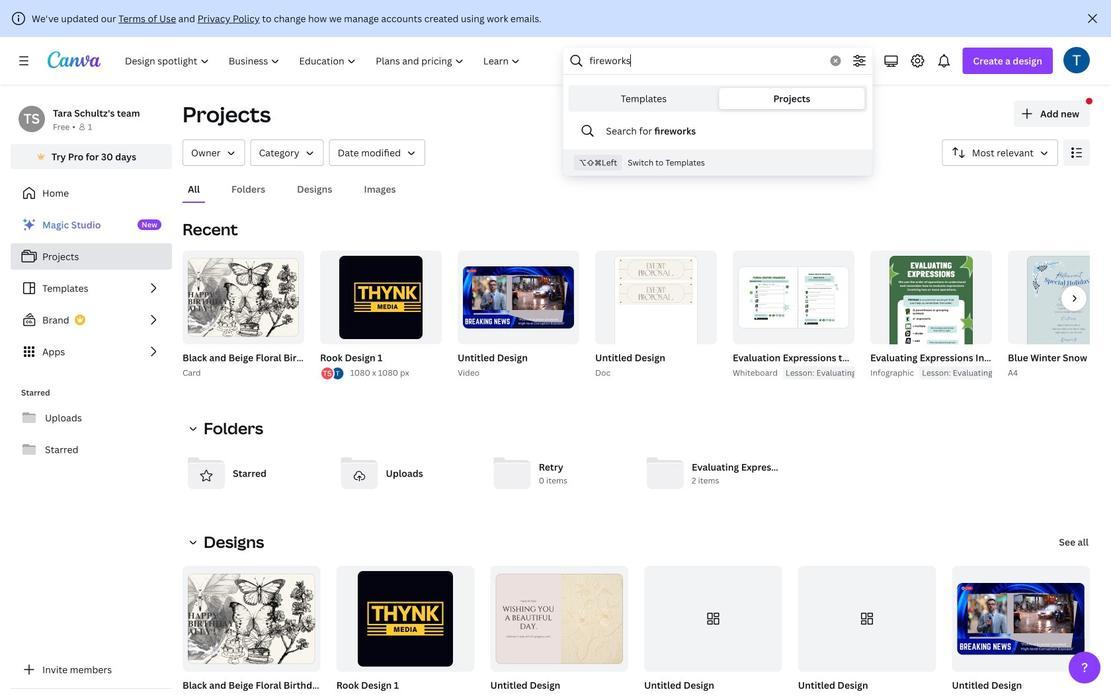 Task type: describe. For each thing, give the bounding box(es) containing it.
Owner button
[[183, 140, 245, 166]]

Category button
[[251, 140, 324, 166]]

tara schultz's team image
[[19, 106, 45, 132]]

tara schultz's team element
[[19, 106, 45, 132]]

Search search field
[[590, 48, 823, 73]]



Task type: vqa. For each thing, say whether or not it's contained in the screenshot.
search field
yes



Task type: locate. For each thing, give the bounding box(es) containing it.
Sort by button
[[943, 140, 1059, 166]]

top level navigation element
[[116, 48, 532, 74]]

1 horizontal spatial list
[[320, 367, 345, 381]]

group
[[180, 251, 349, 380], [183, 251, 304, 345], [318, 251, 442, 381], [455, 251, 580, 380], [458, 251, 580, 345], [593, 251, 717, 380], [596, 251, 717, 374], [731, 251, 979, 380], [733, 251, 855, 345], [868, 251, 1112, 465], [871, 251, 993, 465], [1006, 251, 1112, 380], [1009, 251, 1112, 374], [180, 567, 349, 695], [183, 567, 321, 673], [334, 567, 475, 695], [337, 567, 475, 673], [488, 567, 629, 695], [491, 567, 629, 673], [642, 567, 783, 695], [645, 567, 783, 673], [796, 567, 937, 695], [799, 567, 937, 673], [950, 567, 1091, 695], [953, 567, 1091, 673]]

list
[[11, 212, 172, 365], [320, 367, 345, 381]]

0 vertical spatial list
[[11, 212, 172, 365]]

1 vertical spatial list
[[320, 367, 345, 381]]

0 horizontal spatial list
[[11, 212, 172, 365]]

tara schultz image
[[1064, 47, 1091, 73]]

Date modified button
[[329, 140, 426, 166]]

None search field
[[564, 48, 873, 176]]



